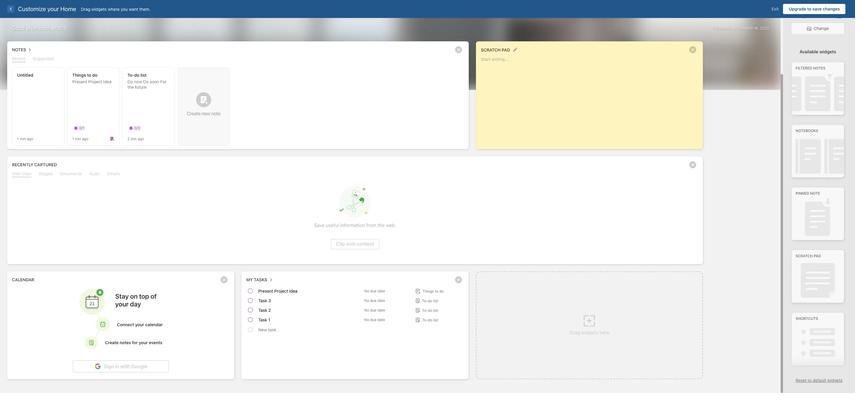 Task type: vqa. For each thing, say whether or not it's contained in the screenshot.
1 note
no



Task type: describe. For each thing, give the bounding box(es) containing it.
pinned note
[[796, 191, 820, 196]]

where
[[108, 6, 120, 12]]

your
[[47, 5, 59, 12]]

1 vertical spatial remove image
[[453, 274, 465, 286]]

thursday,
[[712, 26, 732, 30]]

afternoon,
[[26, 25, 51, 31]]

filtered
[[796, 66, 812, 71]]

drag widgets where you want them.
[[81, 6, 150, 12]]

pinned
[[796, 191, 809, 196]]

widgets for drag widgets here
[[581, 330, 599, 336]]

you
[[121, 6, 128, 12]]

exit
[[772, 6, 779, 11]]

reset
[[796, 378, 807, 383]]

note
[[810, 191, 820, 196]]

pad inside button
[[502, 47, 510, 52]]

shortcuts
[[796, 317, 818, 321]]

good afternoon, maria!
[[12, 25, 67, 31]]

customize
[[18, 5, 46, 12]]

0 vertical spatial remove image
[[687, 159, 699, 171]]

2023
[[760, 26, 769, 30]]

them.
[[139, 6, 150, 12]]

widgets for drag widgets where you want them.
[[91, 6, 107, 12]]

exit button
[[767, 4, 783, 14]]

notes
[[813, 66, 826, 71]]

1 horizontal spatial scratch
[[796, 254, 813, 259]]

november
[[733, 26, 753, 30]]

to for upgrade
[[807, 6, 812, 11]]

upgrade
[[789, 6, 806, 11]]

background
[[793, 13, 818, 18]]

home
[[60, 5, 76, 12]]

reset to default widgets
[[796, 378, 843, 383]]

scratch inside scratch pad button
[[481, 47, 501, 52]]

scratch pad button
[[481, 46, 510, 54]]

filtered notes
[[796, 66, 826, 71]]

0 vertical spatial scratch pad
[[481, 47, 510, 52]]

save
[[813, 6, 822, 11]]

drag for drag widgets where you want them.
[[81, 6, 90, 12]]

want
[[129, 6, 138, 12]]

drag for drag widgets here
[[570, 330, 580, 336]]

change button
[[792, 23, 844, 34]]

2 horizontal spatial remove image
[[687, 44, 699, 56]]



Task type: locate. For each thing, give the bounding box(es) containing it.
1 horizontal spatial pad
[[814, 254, 821, 259]]

available
[[800, 49, 819, 54]]

scratch
[[481, 47, 501, 52], [796, 254, 813, 259]]

widgets up notes
[[820, 49, 836, 54]]

widgets
[[91, 6, 107, 12], [820, 49, 836, 54], [581, 330, 599, 336], [828, 378, 843, 383]]

0 horizontal spatial drag
[[81, 6, 90, 12]]

widgets left where
[[91, 6, 107, 12]]

to inside button
[[807, 6, 812, 11]]

1 vertical spatial scratch
[[796, 254, 813, 259]]

change
[[814, 26, 829, 31]]

1 vertical spatial pad
[[814, 254, 821, 259]]

drag right home
[[81, 6, 90, 12]]

0 horizontal spatial pad
[[502, 47, 510, 52]]

upgrade to save changes button
[[783, 4, 846, 14]]

1 horizontal spatial scratch pad
[[796, 254, 821, 259]]

notebooks
[[796, 129, 818, 133]]

1 vertical spatial scratch pad
[[796, 254, 821, 259]]

pad
[[502, 47, 510, 52], [814, 254, 821, 259]]

remove image
[[687, 159, 699, 171], [453, 274, 465, 286]]

remove image
[[453, 44, 465, 56], [687, 44, 699, 56], [218, 274, 230, 286]]

good
[[12, 25, 25, 31]]

1 horizontal spatial remove image
[[687, 159, 699, 171]]

thursday, november 16, 2023
[[712, 26, 769, 30]]

0 vertical spatial scratch
[[481, 47, 501, 52]]

to right reset
[[808, 378, 812, 383]]

drag
[[81, 6, 90, 12], [570, 330, 580, 336]]

0 vertical spatial to
[[807, 6, 812, 11]]

upgrade to save changes
[[789, 6, 840, 11]]

0 horizontal spatial scratch pad
[[481, 47, 510, 52]]

scratch pad
[[481, 47, 510, 52], [796, 254, 821, 259]]

edit widget title image
[[513, 47, 517, 52]]

reset to default widgets button
[[796, 378, 843, 383]]

to left save on the top
[[807, 6, 812, 11]]

0 vertical spatial drag
[[81, 6, 90, 12]]

default
[[813, 378, 826, 383]]

drag widgets here
[[570, 330, 609, 336]]

0 vertical spatial pad
[[502, 47, 510, 52]]

changes
[[823, 6, 840, 11]]

to
[[807, 6, 812, 11], [808, 378, 812, 383]]

16,
[[754, 26, 759, 30]]

1 horizontal spatial remove image
[[453, 44, 465, 56]]

widgets right 'default'
[[828, 378, 843, 383]]

0 horizontal spatial remove image
[[218, 274, 230, 286]]

1 horizontal spatial drag
[[570, 330, 580, 336]]

widgets left here
[[581, 330, 599, 336]]

here
[[600, 330, 609, 336]]

0 horizontal spatial scratch
[[481, 47, 501, 52]]

maria!
[[52, 25, 67, 31]]

drag left here
[[570, 330, 580, 336]]

1 vertical spatial drag
[[570, 330, 580, 336]]

to for reset
[[808, 378, 812, 383]]

widgets for available widgets
[[820, 49, 836, 54]]

1 vertical spatial to
[[808, 378, 812, 383]]

customize your home
[[18, 5, 76, 12]]

0 horizontal spatial remove image
[[453, 274, 465, 286]]

available widgets
[[800, 49, 836, 54]]



